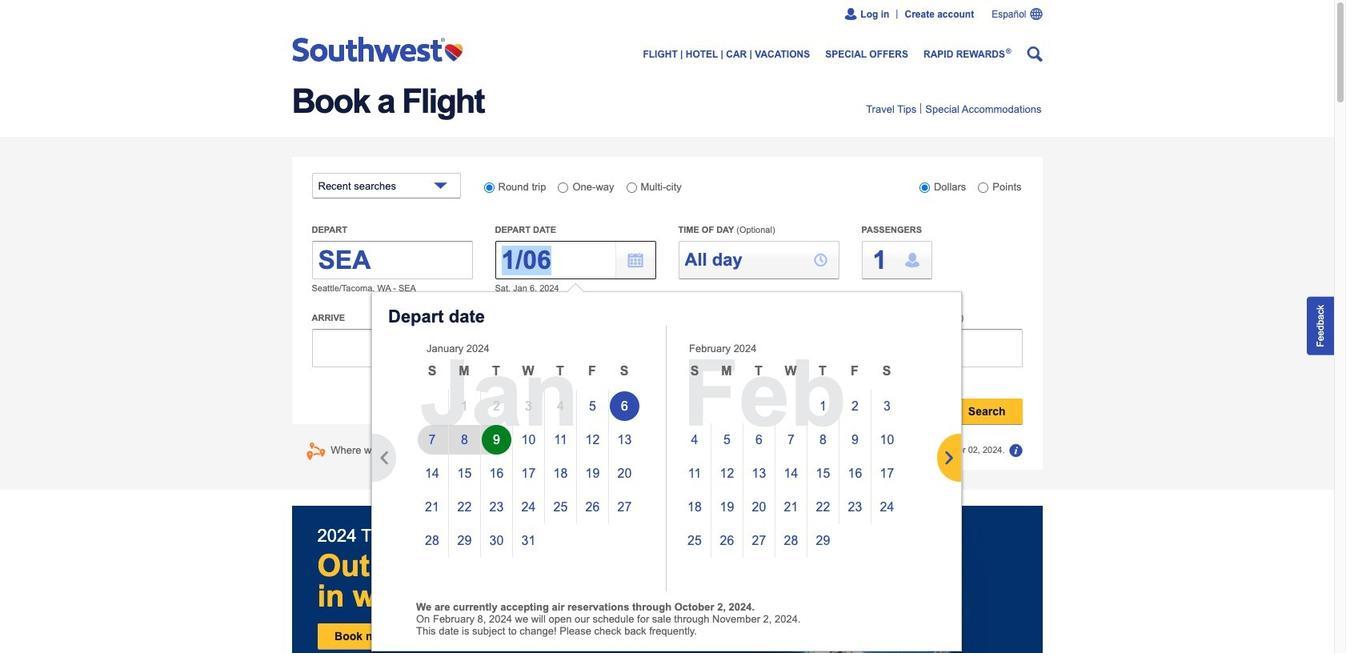 Task type: vqa. For each thing, say whether or not it's contained in the screenshot.
Depart Date In Mm/Dd/Yyyy Format, Valid Dates From Jan 19, 2024 To Oct 2, 2024. To Use A Date Picker Press The Down Arrow. text field
no



Task type: locate. For each thing, give the bounding box(es) containing it.
saturday cell for 1st the friday cell from the left
[[608, 356, 640, 390]]

1 sunday cell from the left
[[416, 356, 448, 390]]

0 horizontal spatial monday cell
[[448, 356, 480, 390]]

wednesday cell
[[512, 356, 544, 390], [775, 356, 807, 390]]

Passengers count. Opens flyout. text field
[[862, 241, 932, 279]]

2 saturday cell from the left
[[871, 356, 903, 390]]

monday cell
[[448, 356, 480, 390], [711, 356, 743, 390]]

0 horizontal spatial wednesday cell
[[512, 356, 544, 390]]

2 thursday cell from the left
[[807, 356, 839, 390]]

2 monday cell from the left
[[711, 356, 743, 390]]

1 menu item from the left
[[866, 101, 917, 115]]

1 horizontal spatial sunday cell
[[679, 356, 711, 390]]

southwest image
[[292, 51, 470, 65]]

monday cell for tuesday cell associated with first the friday cell from the right
[[711, 356, 743, 390]]

1 horizontal spatial thursday cell
[[807, 356, 839, 390]]

1 saturday cell from the left
[[608, 356, 640, 390]]

None radio
[[484, 183, 494, 193], [626, 183, 637, 193], [920, 183, 930, 193], [484, 183, 494, 193], [626, 183, 637, 193], [920, 183, 930, 193]]

None text field
[[678, 241, 839, 279], [862, 329, 1023, 367], [678, 241, 839, 279], [862, 329, 1023, 367]]

0 horizontal spatial friday cell
[[576, 356, 608, 390]]

1 horizontal spatial tuesday cell
[[743, 356, 775, 390]]

1 horizontal spatial monday cell
[[711, 356, 743, 390]]

tuesday cell for first the friday cell from the right
[[743, 356, 775, 390]]

sunday cell
[[416, 356, 448, 390], [679, 356, 711, 390]]

menu item
[[866, 101, 917, 115], [917, 101, 926, 116], [926, 101, 1042, 115]]

thursday cell
[[544, 356, 576, 390], [807, 356, 839, 390]]

2 friday cell from the left
[[839, 356, 871, 390]]

2 sunday cell from the left
[[679, 356, 711, 390]]

sunday cell for the monday cell for tuesday cell associated with first the friday cell from the right
[[679, 356, 711, 390]]

friday cell
[[576, 356, 608, 390], [839, 356, 871, 390]]

Recent searches text field
[[312, 173, 461, 199]]

1 monday cell from the left
[[448, 356, 480, 390]]

0 horizontal spatial sunday cell
[[416, 356, 448, 390]]

1 wednesday cell from the left
[[512, 356, 544, 390]]

1 horizontal spatial saturday cell
[[871, 356, 903, 390]]

2 tuesday cell from the left
[[743, 356, 775, 390]]

thursday cell for first the friday cell from the right
[[807, 356, 839, 390]]

0 horizontal spatial saturday cell
[[608, 356, 640, 390]]

0 horizontal spatial tuesday cell
[[480, 356, 512, 390]]

1 horizontal spatial friday cell
[[839, 356, 871, 390]]

saturday cell
[[608, 356, 640, 390], [871, 356, 903, 390]]

1 thursday cell from the left
[[544, 356, 576, 390]]

wednesday cell for thursday cell corresponding to first the friday cell from the right
[[775, 356, 807, 390]]

1 tuesday cell from the left
[[480, 356, 512, 390]]

navigation
[[292, 28, 1043, 62]]

banner
[[292, 0, 1043, 72]]

tuesday cell
[[480, 356, 512, 390], [743, 356, 775, 390]]

None radio
[[558, 183, 569, 193], [979, 183, 989, 193], [558, 183, 569, 193], [979, 183, 989, 193]]

2 wednesday cell from the left
[[775, 356, 807, 390]]

menu bar
[[292, 101, 1042, 116]]

0 horizontal spatial thursday cell
[[544, 356, 576, 390]]

None text field
[[312, 241, 473, 279], [312, 329, 473, 367], [312, 241, 473, 279], [312, 329, 473, 367]]

1 horizontal spatial wednesday cell
[[775, 356, 807, 390]]

3 menu item from the left
[[926, 101, 1042, 115]]

Depart Date in mm/dd/yyyy format, valid dates from Jan 5, 2024 to Oct 2, 2024. To use a date picker press the down arrow. text field
[[495, 241, 656, 279]]



Task type: describe. For each thing, give the bounding box(es) containing it.
sunday cell for the monday cell associated with tuesday cell for 1st the friday cell from the left
[[416, 356, 448, 390]]

1 friday cell from the left
[[576, 356, 608, 390]]

tuesday cell for 1st the friday cell from the left
[[480, 356, 512, 390]]

thursday cell for 1st the friday cell from the left
[[544, 356, 576, 390]]

monday cell for tuesday cell for 1st the friday cell from the left
[[448, 356, 480, 390]]

2 menu item from the left
[[917, 101, 926, 116]]

saturday cell for first the friday cell from the right
[[871, 356, 903, 390]]

wednesday cell for thursday cell for 1st the friday cell from the left
[[512, 356, 544, 390]]



